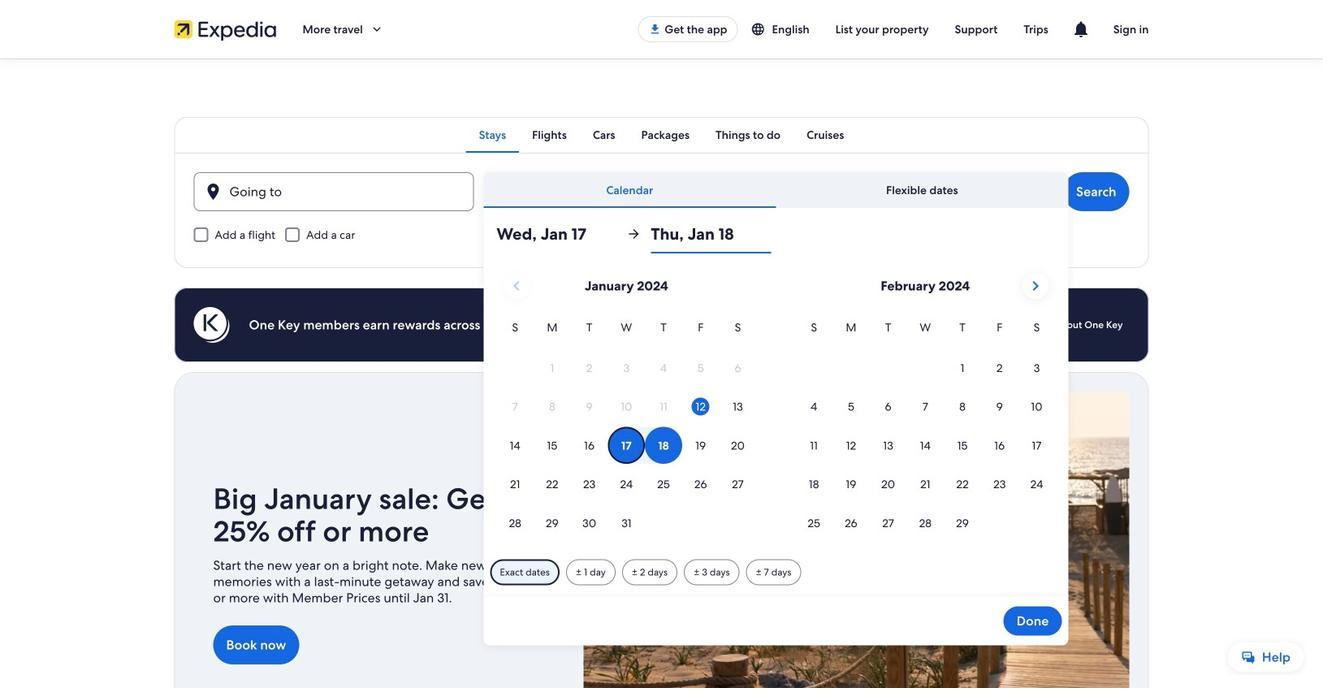 Task type: locate. For each thing, give the bounding box(es) containing it.
more travel image
[[370, 22, 384, 37]]

1 vertical spatial tab list
[[484, 172, 1069, 208]]

application
[[497, 266, 1056, 543]]

main content
[[0, 58, 1324, 688]]

next month image
[[1026, 276, 1045, 296]]

tab list
[[174, 117, 1149, 153], [484, 172, 1069, 208]]

previous month image
[[507, 276, 526, 296]]



Task type: vqa. For each thing, say whether or not it's contained in the screenshot.
the communication center icon
yes



Task type: describe. For each thing, give the bounding box(es) containing it.
february 2024 element
[[796, 318, 1056, 543]]

small image
[[751, 22, 772, 37]]

0 vertical spatial tab list
[[174, 117, 1149, 153]]

directional image
[[627, 227, 641, 241]]

january 2024 element
[[497, 318, 757, 543]]

expedia logo image
[[174, 18, 277, 41]]

today element
[[692, 398, 710, 416]]

download the app button image
[[649, 23, 662, 36]]

communication center icon image
[[1071, 19, 1091, 39]]



